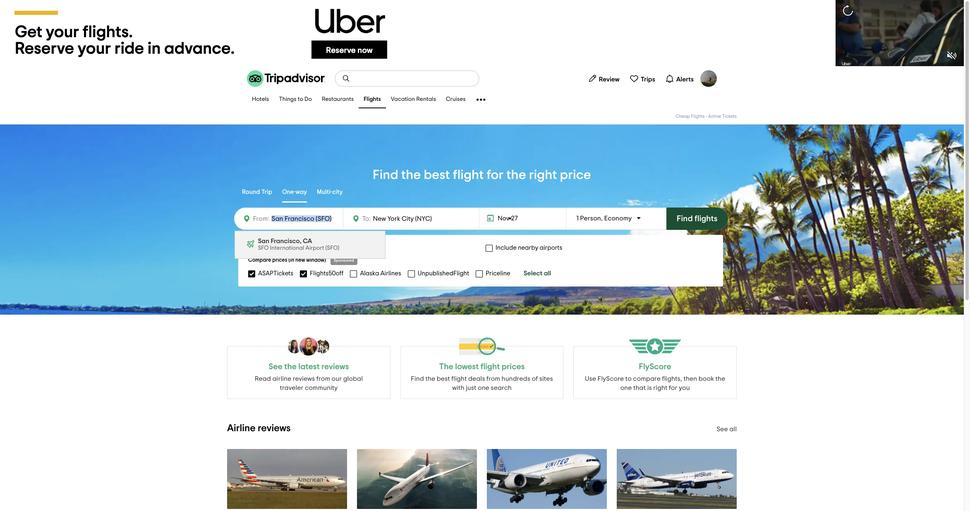 Task type: describe. For each thing, give the bounding box(es) containing it.
multi-city
[[317, 189, 343, 195]]

advertisement region
[[0, 0, 965, 66]]

sponsored
[[334, 259, 354, 263]]

0 vertical spatial airline
[[709, 114, 722, 119]]

deals
[[469, 376, 485, 382]]

the for find the best flight for the right price
[[401, 168, 421, 182]]

profile picture image
[[701, 70, 717, 87]]

price
[[560, 168, 591, 182]]

is
[[648, 385, 652, 392]]

right inside "use flyscore to compare flights, then book the one that is right for you"
[[654, 385, 668, 392]]

for you
[[669, 385, 690, 392]]

flight for deals
[[452, 376, 467, 382]]

see all
[[717, 426, 737, 433]]

trips
[[641, 76, 656, 83]]

that
[[634, 385, 646, 392]]

1
[[577, 215, 579, 222]]

0 vertical spatial right
[[529, 168, 557, 182]]

,
[[601, 215, 603, 222]]

flights,
[[663, 376, 683, 382]]

vacation rentals link
[[386, 91, 441, 108]]

flyscore inside "use flyscore to compare flights, then book the one that is right for you"
[[598, 376, 624, 382]]

best for deals
[[437, 376, 450, 382]]

multi-city link
[[317, 183, 343, 203]]

one-way
[[282, 189, 307, 195]]

the inside "use flyscore to compare flights, then book the one that is right for you"
[[716, 376, 726, 382]]

0 horizontal spatial to
[[298, 97, 303, 102]]

tripadvisor image
[[247, 70, 325, 87]]

best for for
[[424, 168, 450, 182]]

1 vertical spatial flights
[[691, 114, 705, 119]]

international
[[270, 245, 304, 251]]

san francisco, ca sfo international airport (sfo)
[[258, 238, 339, 251]]

include
[[496, 245, 517, 251]]

multi-
[[317, 189, 333, 195]]

with
[[452, 385, 465, 392]]

one-way link
[[282, 183, 307, 203]]

nonstop
[[277, 245, 300, 251]]

tickets
[[723, 114, 737, 119]]

1 person , economy
[[577, 215, 632, 222]]

nov 27
[[498, 215, 518, 222]]

see for see all
[[717, 426, 728, 433]]

airline
[[273, 376, 291, 382]]

airline reviews link
[[227, 424, 291, 434]]

from inside find the best flight deals from hundreds of sites with just one search
[[487, 376, 500, 382]]

all for select all
[[544, 270, 551, 277]]

round
[[242, 189, 260, 195]]

compare
[[248, 258, 271, 263]]

window)
[[306, 258, 326, 263]]

find for find the best flight deals from hundreds of sites with just one search
[[411, 376, 424, 382]]

cruises link
[[441, 91, 471, 108]]

find flights button
[[667, 208, 728, 230]]

the
[[439, 363, 454, 371]]

from:
[[253, 216, 270, 222]]

use flyscore to compare flights, then book the one that is right for you
[[585, 376, 726, 392]]

nearby
[[518, 245, 539, 251]]

one-
[[282, 189, 296, 195]]

flight prices
[[481, 363, 525, 371]]

27
[[511, 215, 518, 222]]

(sfo)
[[326, 245, 339, 251]]

From where? text field
[[270, 213, 338, 225]]

0 vertical spatial flights
[[364, 97, 381, 102]]

see all link
[[717, 426, 737, 433]]

vacation rentals
[[391, 97, 436, 102]]

alaska
[[360, 271, 379, 277]]

trips link
[[627, 70, 659, 87]]

one
[[621, 385, 632, 392]]

of
[[532, 376, 538, 382]]

cruises
[[446, 97, 466, 102]]

things
[[279, 97, 297, 102]]



Task type: locate. For each thing, give the bounding box(es) containing it.
from up one search
[[487, 376, 500, 382]]

0 vertical spatial reviews
[[322, 363, 349, 371]]

airlines
[[381, 271, 401, 277]]

to left do
[[298, 97, 303, 102]]

airports
[[540, 245, 563, 251]]

flight for for
[[453, 168, 484, 182]]

see for see the latest reviews
[[269, 363, 283, 371]]

see
[[269, 363, 283, 371], [717, 426, 728, 433]]

new
[[296, 258, 305, 263]]

all
[[544, 270, 551, 277], [730, 426, 737, 433]]

select all
[[524, 270, 551, 277]]

right right is
[[654, 385, 668, 392]]

0 vertical spatial see
[[269, 363, 283, 371]]

cheap
[[676, 114, 690, 119]]

-
[[706, 114, 708, 119]]

just
[[466, 385, 477, 392]]

2 vertical spatial reviews
[[258, 424, 291, 434]]

1 vertical spatial flight
[[452, 376, 467, 382]]

0 vertical spatial best
[[424, 168, 450, 182]]

1 from from the left
[[317, 376, 330, 382]]

review link
[[585, 70, 623, 87]]

rentals
[[417, 97, 436, 102]]

round trip link
[[242, 183, 272, 203]]

0 horizontal spatial right
[[529, 168, 557, 182]]

1 horizontal spatial see
[[717, 426, 728, 433]]

one search
[[478, 385, 512, 392]]

1 horizontal spatial reviews
[[293, 376, 315, 382]]

alerts link
[[662, 70, 698, 87]]

way
[[296, 189, 307, 195]]

then
[[684, 376, 698, 382]]

our
[[332, 376, 342, 382]]

select
[[524, 270, 543, 277]]

airport
[[306, 245, 324, 251]]

1 horizontal spatial flyscore
[[639, 363, 672, 371]]

prices
[[272, 258, 287, 263]]

trip
[[261, 189, 272, 195]]

use
[[585, 376, 597, 382]]

from left our
[[317, 376, 330, 382]]

lowest
[[455, 363, 479, 371]]

flights50off
[[310, 271, 344, 277]]

sfo
[[258, 245, 269, 251]]

0 horizontal spatial all
[[544, 270, 551, 277]]

francisco,
[[271, 238, 302, 245]]

1 vertical spatial find
[[677, 215, 693, 223]]

to:
[[362, 216, 371, 222]]

best
[[424, 168, 450, 182], [437, 376, 450, 382]]

the for see the latest reviews
[[284, 363, 297, 371]]

review
[[599, 76, 620, 83]]

1 horizontal spatial to
[[626, 376, 632, 382]]

flight up "with" at the left of page
[[452, 376, 467, 382]]

0 horizontal spatial airline
[[227, 424, 256, 434]]

2 vertical spatial find
[[411, 376, 424, 382]]

1 vertical spatial reviews
[[293, 376, 315, 382]]

1 horizontal spatial all
[[730, 426, 737, 433]]

alerts
[[677, 76, 694, 83]]

find the best flight deals from hundreds of sites with just one search
[[411, 376, 553, 392]]

nov
[[498, 215, 510, 222]]

find for find flights
[[677, 215, 693, 223]]

san
[[258, 238, 269, 245]]

things to do
[[279, 97, 312, 102]]

to inside "use flyscore to compare flights, then book the one that is right for you"
[[626, 376, 632, 382]]

2 horizontal spatial reviews
[[322, 363, 349, 371]]

1 horizontal spatial find
[[411, 376, 424, 382]]

traveler community
[[280, 385, 338, 392]]

1 horizontal spatial from
[[487, 376, 500, 382]]

0 vertical spatial flight
[[453, 168, 484, 182]]

flight
[[453, 168, 484, 182], [452, 376, 467, 382]]

read
[[255, 376, 271, 382]]

include nearby airports
[[496, 245, 563, 251]]

1 vertical spatial best
[[437, 376, 450, 382]]

read airline reviews from our global traveler community
[[255, 376, 363, 392]]

flights left '-'
[[691, 114, 705, 119]]

sites
[[540, 376, 553, 382]]

restaurants link
[[317, 91, 359, 108]]

find inside button
[[677, 215, 693, 223]]

the inside find the best flight deals from hundreds of sites with just one search
[[426, 376, 436, 382]]

1 vertical spatial airline
[[227, 424, 256, 434]]

best inside find the best flight deals from hundreds of sites with just one search
[[437, 376, 450, 382]]

0 horizontal spatial find
[[373, 168, 399, 182]]

0 vertical spatial all
[[544, 270, 551, 277]]

flyscore up compare
[[639, 363, 672, 371]]

city
[[333, 189, 343, 195]]

things to do link
[[274, 91, 317, 108]]

right left price on the top
[[529, 168, 557, 182]]

cheap flights - airline tickets
[[676, 114, 737, 119]]

the
[[401, 168, 421, 182], [507, 168, 527, 182], [284, 363, 297, 371], [426, 376, 436, 382], [716, 376, 726, 382]]

ca
[[303, 238, 312, 245]]

global
[[343, 376, 363, 382]]

book
[[699, 376, 714, 382]]

right
[[529, 168, 557, 182], [654, 385, 668, 392]]

priceline
[[486, 271, 511, 277]]

round trip
[[242, 189, 272, 195]]

0 horizontal spatial see
[[269, 363, 283, 371]]

the for find the best flight deals from hundreds of sites with just one search
[[426, 376, 436, 382]]

reviews inside read airline reviews from our global traveler community
[[293, 376, 315, 382]]

0 horizontal spatial reviews
[[258, 424, 291, 434]]

prefer
[[258, 245, 276, 251]]

0 horizontal spatial flights
[[364, 97, 381, 102]]

airline
[[709, 114, 722, 119], [227, 424, 256, 434]]

latest
[[299, 363, 320, 371]]

1 horizontal spatial flights
[[691, 114, 705, 119]]

compare prices (in new window)
[[248, 258, 326, 263]]

do
[[305, 97, 312, 102]]

find
[[373, 168, 399, 182], [677, 215, 693, 223], [411, 376, 424, 382]]

flight left for in the right top of the page
[[453, 168, 484, 182]]

reviews
[[322, 363, 349, 371], [293, 376, 315, 382], [258, 424, 291, 434]]

1 vertical spatial to
[[626, 376, 632, 382]]

unpublishedflight
[[418, 271, 470, 277]]

1 vertical spatial see
[[717, 426, 728, 433]]

find for find the best flight for the right price
[[373, 168, 399, 182]]

find inside find the best flight deals from hundreds of sites with just one search
[[411, 376, 424, 382]]

1 vertical spatial all
[[730, 426, 737, 433]]

from
[[317, 376, 330, 382], [487, 376, 500, 382]]

2 from from the left
[[487, 376, 500, 382]]

(in
[[289, 258, 294, 263]]

to up one
[[626, 376, 632, 382]]

None search field
[[336, 71, 479, 86]]

flight inside find the best flight deals from hundreds of sites with just one search
[[452, 376, 467, 382]]

0 horizontal spatial from
[[317, 376, 330, 382]]

1 horizontal spatial airline
[[709, 114, 722, 119]]

0 vertical spatial to
[[298, 97, 303, 102]]

1 vertical spatial right
[[654, 385, 668, 392]]

flyscore up one
[[598, 376, 624, 382]]

all for see all
[[730, 426, 737, 433]]

the lowest flight prices
[[439, 363, 525, 371]]

0 vertical spatial flyscore
[[639, 363, 672, 371]]

compare
[[633, 376, 661, 382]]

asaptickets
[[258, 271, 293, 277]]

1 vertical spatial flyscore
[[598, 376, 624, 382]]

search image
[[342, 75, 351, 83]]

To where? text field
[[371, 214, 447, 224]]

alaska airlines
[[360, 271, 401, 277]]

restaurants
[[322, 97, 354, 102]]

flights link
[[359, 91, 386, 108]]

0 horizontal spatial flyscore
[[598, 376, 624, 382]]

1 horizontal spatial right
[[654, 385, 668, 392]]

prefer nonstop
[[258, 245, 300, 251]]

flights
[[695, 215, 718, 223]]

from inside read airline reviews from our global traveler community
[[317, 376, 330, 382]]

person
[[581, 215, 601, 222]]

for
[[487, 168, 504, 182]]

find the best flight for the right price
[[373, 168, 591, 182]]

hotels link
[[247, 91, 274, 108]]

2 horizontal spatial find
[[677, 215, 693, 223]]

flights left vacation
[[364, 97, 381, 102]]

find flights
[[677, 215, 718, 223]]

0 vertical spatial find
[[373, 168, 399, 182]]

hundreds
[[502, 376, 531, 382]]



Task type: vqa. For each thing, say whether or not it's contained in the screenshot.
bottommost the 1
no



